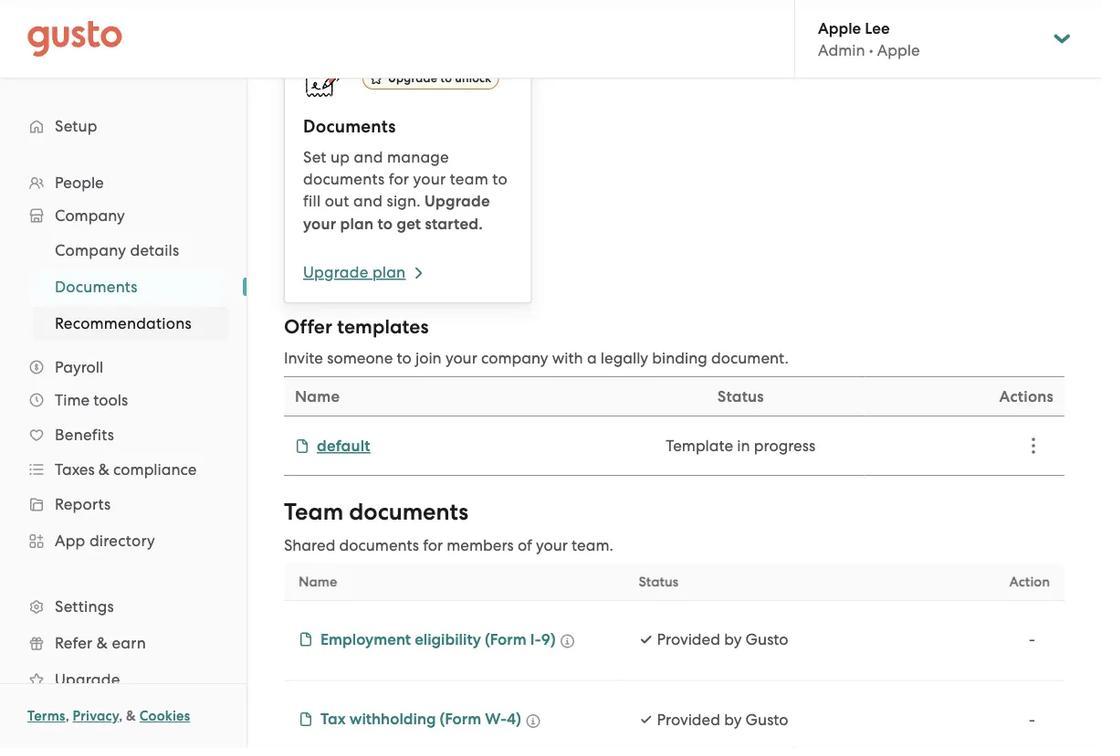 Task type: locate. For each thing, give the bounding box(es) containing it.
upgrade to unlock
[[388, 71, 492, 85]]

company details
[[55, 241, 179, 259]]

2 by from the top
[[725, 710, 742, 729]]

& inside refer & earn link
[[97, 634, 108, 652]]

0 vertical spatial apple
[[819, 19, 862, 37]]

up
[[331, 148, 350, 166]]

to left the 'join'
[[397, 349, 412, 367]]

& left cookies button
[[126, 708, 136, 724]]

0 vertical spatial provided
[[657, 630, 721, 649]]

settings
[[55, 597, 114, 616]]

0 vertical spatial documents
[[303, 170, 385, 188]]

2 - from the top
[[1029, 710, 1036, 729]]

manage
[[387, 148, 449, 166]]

gusto
[[746, 630, 789, 649], [746, 710, 789, 729]]

apple up "admin"
[[819, 19, 862, 37]]

1 vertical spatial apple
[[878, 41, 920, 59]]

refer & earn
[[55, 634, 146, 652]]

company details link
[[33, 234, 228, 267]]

invite
[[284, 349, 323, 367]]

& inside taxes & compliance dropdown button
[[98, 460, 110, 479]]

to inside set up and manage documents for your team to fill out and sign.
[[493, 170, 508, 188]]

1 vertical spatial gusto
[[746, 710, 789, 729]]

documents inside set up and manage documents for your team to fill out and sign.
[[303, 170, 385, 188]]

1 vertical spatial plan
[[373, 263, 406, 281]]

documents for team
[[349, 498, 469, 526]]

documents
[[303, 116, 396, 137], [55, 278, 138, 296]]

company inside company dropdown button
[[55, 206, 125, 225]]

plan
[[340, 214, 374, 233], [373, 263, 406, 281]]

(form for w-
[[440, 710, 482, 729]]

default
[[317, 436, 371, 455]]

1 vertical spatial provided by gusto
[[657, 710, 789, 729]]

upgrade up offer templates
[[303, 263, 369, 281]]

upgrade left unlock on the left top of page
[[388, 71, 438, 85]]

0 vertical spatial -
[[1029, 630, 1036, 649]]

0 vertical spatial by
[[725, 630, 742, 649]]

1 horizontal spatial (form
[[485, 630, 527, 649]]

1 list from the top
[[0, 166, 247, 735]]

company for company
[[55, 206, 125, 225]]

, left privacy link
[[65, 708, 69, 724]]

details
[[130, 241, 179, 259]]

refer & earn link
[[18, 627, 228, 660]]

module__icon___go7vc image
[[299, 632, 313, 647], [561, 634, 575, 649], [299, 712, 313, 727], [526, 714, 541, 729]]

upgrade inside upgrade link
[[55, 671, 120, 689]]

and right up
[[354, 148, 383, 166]]

1 company from the top
[[55, 206, 125, 225]]

upgrade for upgrade to unlock
[[388, 71, 438, 85]]

a
[[587, 349, 597, 367]]

9)
[[542, 630, 556, 649]]

offer templates
[[284, 316, 429, 338]]

documents down company details on the left top
[[55, 278, 138, 296]]

0 horizontal spatial ,
[[65, 708, 69, 724]]

,
[[65, 708, 69, 724], [119, 708, 123, 724]]

your right of at the left of page
[[536, 536, 568, 555]]

0 horizontal spatial apple
[[819, 19, 862, 37]]

for left members
[[423, 536, 443, 555]]

0 horizontal spatial documents
[[55, 278, 138, 296]]

1 vertical spatial documents
[[349, 498, 469, 526]]

-
[[1029, 630, 1036, 649], [1029, 710, 1036, 729]]

employment
[[321, 630, 411, 649]]

documents inside gusto navigation element
[[55, 278, 138, 296]]

for up sign.
[[389, 170, 409, 188]]

0 vertical spatial &
[[98, 460, 110, 479]]

by for employment eligibility (form i-9)
[[725, 630, 742, 649]]

and right out
[[354, 192, 383, 210]]

apple right • at the right of page
[[878, 41, 920, 59]]

gusto navigation element
[[0, 79, 247, 748]]

to left unlock on the left top of page
[[441, 71, 452, 85]]

name down shared at the left of the page
[[299, 574, 337, 590]]

1 horizontal spatial status
[[718, 387, 764, 406]]

plan inside upgrade your plan to get started.
[[340, 214, 374, 233]]

by
[[725, 630, 742, 649], [725, 710, 742, 729]]

0 vertical spatial status
[[718, 387, 764, 406]]

with
[[552, 349, 584, 367]]

plan down get
[[373, 263, 406, 281]]

recommendations
[[55, 314, 192, 333]]

your down manage
[[413, 170, 446, 188]]

home image
[[27, 21, 122, 57]]

name down invite
[[295, 387, 340, 406]]

tax withholding (form w-4)
[[321, 710, 522, 729]]

4)
[[507, 710, 522, 729]]

reports
[[55, 495, 111, 513]]

, down upgrade link
[[119, 708, 123, 724]]

1 vertical spatial &
[[97, 634, 108, 652]]

(form left "i-"
[[485, 630, 527, 649]]

your right the 'join'
[[446, 349, 478, 367]]

& left earn
[[97, 634, 108, 652]]

settings link
[[18, 590, 228, 623]]

0 horizontal spatial status
[[639, 574, 679, 590]]

to
[[441, 71, 452, 85], [493, 170, 508, 188], [378, 214, 393, 233], [397, 349, 412, 367]]

app directory link
[[18, 524, 228, 557]]

of
[[518, 536, 532, 555]]

default link
[[295, 436, 371, 455]]

documents up shared documents for members of your team.
[[349, 498, 469, 526]]

w-
[[485, 710, 507, 729]]

& for compliance
[[98, 460, 110, 479]]

1 vertical spatial status
[[639, 574, 679, 590]]

2 list from the top
[[0, 232, 247, 342]]

1 vertical spatial by
[[725, 710, 742, 729]]

module__icon___go7vc image left employment
[[299, 632, 313, 647]]

1 vertical spatial (form
[[440, 710, 482, 729]]

to right team
[[493, 170, 508, 188]]

company inside the company details link
[[55, 241, 126, 259]]

0 vertical spatial for
[[389, 170, 409, 188]]

provided for employment eligibility (form i-9)
[[657, 630, 721, 649]]

- for tax withholding (form w-4)
[[1029, 710, 1036, 729]]

1 vertical spatial for
[[423, 536, 443, 555]]

terms link
[[27, 708, 65, 724]]

your down "fill"
[[303, 214, 336, 233]]

&
[[98, 460, 110, 479], [97, 634, 108, 652], [126, 708, 136, 724]]

gusto for 9)
[[746, 630, 789, 649]]

apple
[[819, 19, 862, 37], [878, 41, 920, 59]]

tools
[[93, 391, 128, 409]]

1 gusto from the top
[[746, 630, 789, 649]]

company
[[481, 349, 549, 367]]

documents link
[[33, 270, 228, 303]]

documents
[[303, 170, 385, 188], [349, 498, 469, 526], [339, 536, 419, 555]]

1 vertical spatial name
[[299, 574, 337, 590]]

2 provided by gusto from the top
[[657, 710, 789, 729]]

1 horizontal spatial documents
[[303, 116, 396, 137]]

documents up up
[[303, 116, 396, 137]]

taxes & compliance
[[55, 460, 197, 479]]

0 horizontal spatial (form
[[440, 710, 482, 729]]

1 by from the top
[[725, 630, 742, 649]]

1 vertical spatial provided
[[657, 710, 721, 729]]

1 provided from the top
[[657, 630, 721, 649]]

module__icon___go7vc image left the tax
[[299, 712, 313, 727]]

(form for i-
[[485, 630, 527, 649]]

company down company dropdown button
[[55, 241, 126, 259]]

template
[[666, 437, 734, 455]]

1 horizontal spatial ,
[[119, 708, 123, 724]]

list
[[0, 166, 247, 735], [0, 232, 247, 342]]

2 , from the left
[[119, 708, 123, 724]]

documents down team documents
[[339, 536, 419, 555]]

status
[[718, 387, 764, 406], [639, 574, 679, 590]]

1 provided by gusto from the top
[[657, 630, 789, 649]]

0 vertical spatial plan
[[340, 214, 374, 233]]

0 horizontal spatial for
[[389, 170, 409, 188]]

1 vertical spatial documents
[[55, 278, 138, 296]]

to left get
[[378, 214, 393, 233]]

2 company from the top
[[55, 241, 126, 259]]

1 vertical spatial company
[[55, 241, 126, 259]]

1 horizontal spatial apple
[[878, 41, 920, 59]]

2 provided from the top
[[657, 710, 721, 729]]

upgrade up privacy link
[[55, 671, 120, 689]]

get
[[397, 214, 421, 233]]

0 vertical spatial provided by gusto
[[657, 630, 789, 649]]

plan down out
[[340, 214, 374, 233]]

setup link
[[18, 110, 228, 143]]

2 vertical spatial documents
[[339, 536, 419, 555]]

0 vertical spatial gusto
[[746, 630, 789, 649]]

app
[[55, 532, 85, 550]]

1 vertical spatial -
[[1029, 710, 1036, 729]]

documents down up
[[303, 170, 385, 188]]

(form
[[485, 630, 527, 649], [440, 710, 482, 729]]

company for company details
[[55, 241, 126, 259]]

upgrade up started.
[[425, 192, 490, 211]]

0 vertical spatial (form
[[485, 630, 527, 649]]

company
[[55, 206, 125, 225], [55, 241, 126, 259]]

& for earn
[[97, 634, 108, 652]]

upgrade inside upgrade your plan to get started.
[[425, 192, 490, 211]]

(form left w-
[[440, 710, 482, 729]]

0 vertical spatial name
[[295, 387, 340, 406]]

& right the taxes
[[98, 460, 110, 479]]

0 vertical spatial company
[[55, 206, 125, 225]]

progress
[[754, 437, 816, 455]]

2 gusto from the top
[[746, 710, 789, 729]]

status for action
[[639, 574, 679, 590]]

name for action
[[299, 574, 337, 590]]

upgrade plan
[[303, 263, 406, 281]]

company down people
[[55, 206, 125, 225]]

1 - from the top
[[1029, 630, 1036, 649]]



Task type: vqa. For each thing, say whether or not it's contained in the screenshot.
Performance
no



Task type: describe. For each thing, give the bounding box(es) containing it.
taxes & compliance button
[[18, 453, 228, 486]]

action
[[1010, 574, 1051, 590]]

list containing people
[[0, 166, 247, 735]]

team documents
[[284, 498, 469, 526]]

in
[[738, 437, 751, 455]]

refer
[[55, 634, 93, 652]]

i-
[[531, 630, 542, 649]]

payroll
[[55, 358, 103, 376]]

setup
[[55, 117, 98, 135]]

1 vertical spatial and
[[354, 192, 383, 210]]

module__icon___go7vc image inside the employment eligibility (form i-9) link
[[299, 632, 313, 647]]

module__icon___go7vc image right 4)
[[526, 714, 541, 729]]

1 horizontal spatial for
[[423, 536, 443, 555]]

set
[[303, 148, 327, 166]]

provided by gusto for tax withholding (form w-4)
[[657, 710, 789, 729]]

time tools button
[[18, 384, 228, 417]]

team.
[[572, 536, 614, 555]]

earn
[[112, 634, 146, 652]]

cookies button
[[140, 705, 190, 727]]

lee
[[866, 19, 890, 37]]

offer
[[284, 316, 333, 338]]

payroll button
[[18, 351, 228, 384]]

withholding
[[350, 710, 436, 729]]

benefits link
[[18, 418, 228, 451]]

by for tax withholding (form w-4)
[[725, 710, 742, 729]]

recommendations link
[[33, 307, 228, 340]]

list containing company details
[[0, 232, 247, 342]]

module__icon___go7vc image inside tax withholding (form w-4) link
[[299, 712, 313, 727]]

tax
[[321, 710, 346, 729]]

unlock
[[455, 71, 492, 85]]

your inside upgrade your plan to get started.
[[303, 214, 336, 233]]

2 vertical spatial &
[[126, 708, 136, 724]]

upgrade link
[[18, 663, 228, 696]]

someone
[[327, 349, 393, 367]]

templates
[[337, 316, 429, 338]]

time tools
[[55, 391, 128, 409]]

employment eligibility (form i-9)
[[321, 630, 556, 649]]

name for actions
[[295, 387, 340, 406]]

0 vertical spatial documents
[[303, 116, 396, 137]]

started.
[[425, 214, 483, 233]]

documents for shared
[[339, 536, 419, 555]]

time
[[55, 391, 90, 409]]

gusto for 4)
[[746, 710, 789, 729]]

out
[[325, 192, 350, 210]]

directory
[[89, 532, 155, 550]]

privacy link
[[73, 708, 119, 724]]

sign.
[[387, 192, 421, 210]]

team
[[284, 498, 344, 526]]

for inside set up and manage documents for your team to fill out and sign.
[[389, 170, 409, 188]]

benefits
[[55, 426, 114, 444]]

template in progress
[[666, 437, 816, 455]]

actions
[[1000, 387, 1054, 406]]

join
[[416, 349, 442, 367]]

eligibility
[[415, 630, 481, 649]]

reports link
[[18, 488, 228, 521]]

people button
[[18, 166, 228, 199]]

0 vertical spatial and
[[354, 148, 383, 166]]

provided by gusto for employment eligibility (form i-9)
[[657, 630, 789, 649]]

document.
[[712, 349, 789, 367]]

terms , privacy , & cookies
[[27, 708, 190, 724]]

1 , from the left
[[65, 708, 69, 724]]

invite someone to join your company with a legally binding document.
[[284, 349, 789, 367]]

team
[[450, 170, 489, 188]]

provided for tax withholding (form w-4)
[[657, 710, 721, 729]]

your inside set up and manage documents for your team to fill out and sign.
[[413, 170, 446, 188]]

tax withholding (form w-4) link
[[299, 708, 522, 731]]

apple lee admin • apple
[[819, 19, 920, 59]]

legally
[[601, 349, 649, 367]]

upgrade for upgrade your plan to get started.
[[425, 192, 490, 211]]

cookies
[[140, 708, 190, 724]]

compliance
[[113, 460, 197, 479]]

admin
[[819, 41, 866, 59]]

set up and manage documents for your team to fill out and sign.
[[303, 148, 508, 210]]

company button
[[18, 199, 228, 232]]

upgrade for upgrade plan
[[303, 263, 369, 281]]

terms
[[27, 708, 65, 724]]

binding
[[653, 349, 708, 367]]

app directory
[[55, 532, 155, 550]]

to inside upgrade your plan to get started.
[[378, 214, 393, 233]]

fill
[[303, 192, 321, 210]]

shared documents for members of your team.
[[284, 536, 614, 555]]

employment eligibility (form i-9) link
[[299, 629, 556, 651]]

upgrade your plan to get started.
[[303, 192, 490, 233]]

privacy
[[73, 708, 119, 724]]

shared
[[284, 536, 336, 555]]

members
[[447, 536, 514, 555]]

status for actions
[[718, 387, 764, 406]]

- for employment eligibility (form i-9)
[[1029, 630, 1036, 649]]

•
[[869, 41, 874, 59]]

module__icon___go7vc image right 9)
[[561, 634, 575, 649]]

people
[[55, 174, 104, 192]]



